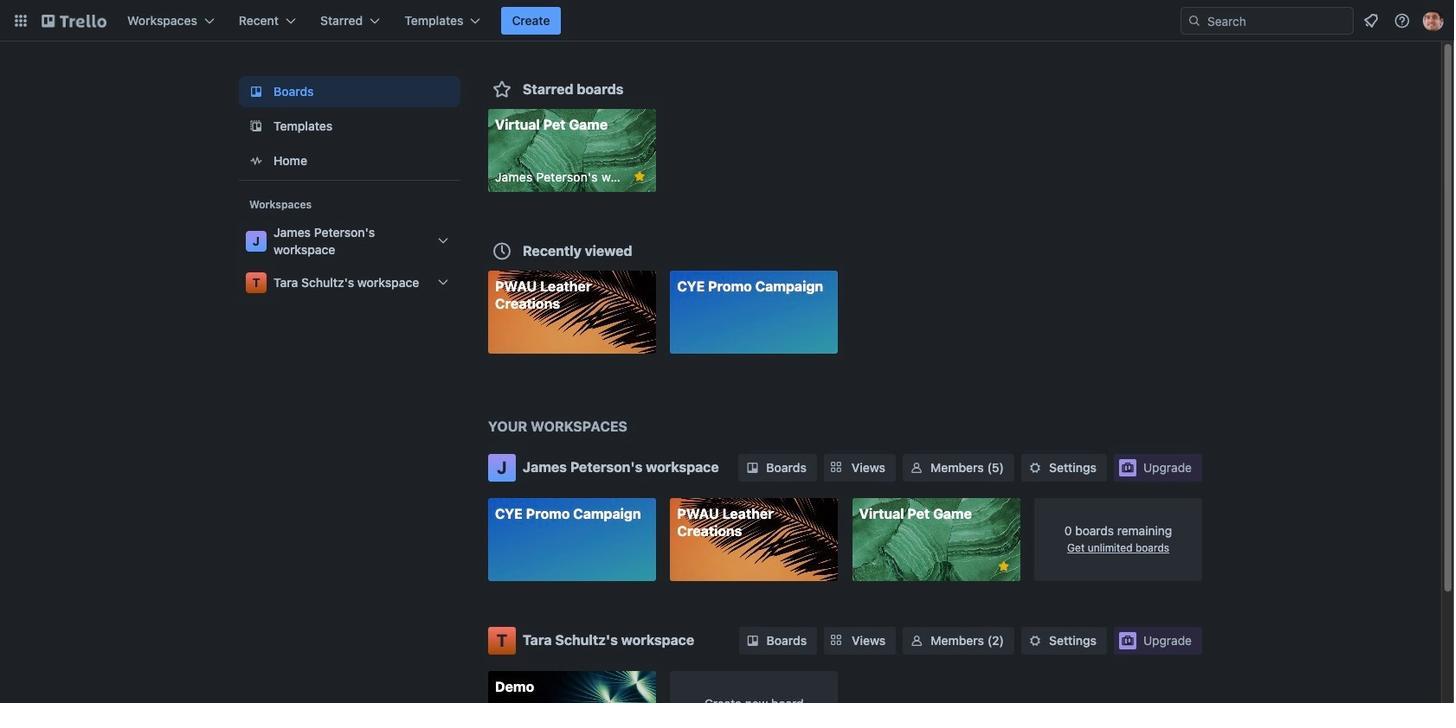 Task type: describe. For each thing, give the bounding box(es) containing it.
open information menu image
[[1394, 12, 1411, 29]]

template board image
[[246, 116, 267, 137]]

home image
[[246, 151, 267, 171]]

primary element
[[0, 0, 1454, 42]]

back to home image
[[42, 7, 106, 35]]

james peterson (jamespeterson93) image
[[1423, 10, 1444, 31]]

0 notifications image
[[1361, 10, 1382, 31]]

Search field
[[1181, 7, 1354, 35]]

2 sm image from the left
[[908, 460, 926, 477]]

click to unstar this board. it will be removed from your starred list. image
[[632, 169, 647, 184]]



Task type: vqa. For each thing, say whether or not it's contained in the screenshot.
sm icon
yes



Task type: locate. For each thing, give the bounding box(es) containing it.
board image
[[246, 81, 267, 102]]

1 sm image from the left
[[744, 460, 761, 477]]

0 horizontal spatial sm image
[[744, 460, 761, 477]]

sm image
[[744, 460, 761, 477], [908, 460, 926, 477]]

sm image
[[1027, 460, 1044, 477], [744, 632, 762, 650], [908, 632, 926, 650], [1027, 632, 1044, 650]]

1 horizontal spatial sm image
[[908, 460, 926, 477]]

search image
[[1188, 14, 1202, 28]]



